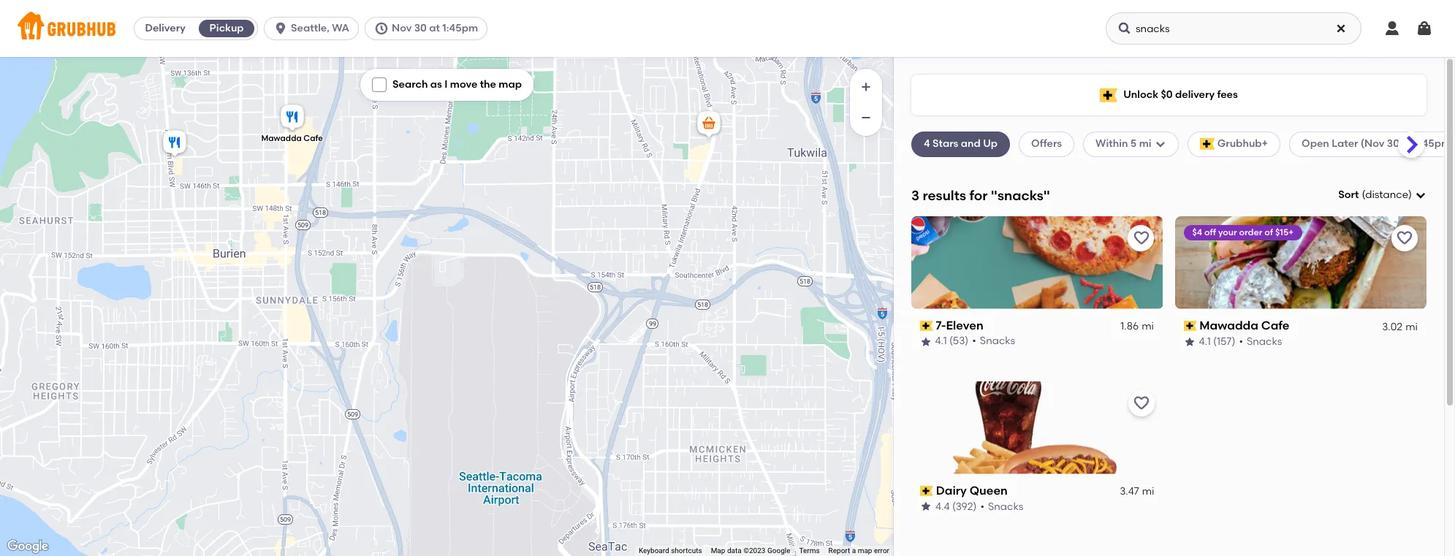 Task type: describe. For each thing, give the bounding box(es) containing it.
• for eleven
[[973, 335, 977, 348]]

your
[[1219, 227, 1238, 237]]

7-
[[936, 319, 947, 333]]

1 horizontal spatial map
[[858, 547, 873, 555]]

1.86 mi
[[1121, 320, 1155, 333]]

1 horizontal spatial 30
[[1388, 138, 1400, 150]]

• snacks for cafe
[[1240, 335, 1283, 348]]

report a map error link
[[829, 547, 890, 555]]

save this restaurant image
[[1397, 229, 1414, 247]]

keyboard
[[639, 547, 670, 555]]

(
[[1362, 189, 1366, 201]]

)
[[1409, 189, 1413, 201]]

google
[[768, 547, 791, 555]]

report a map error
[[829, 547, 890, 555]]

map region
[[0, 0, 950, 556]]

svg image inside seattle, wa button
[[274, 21, 288, 36]]

4.4
[[936, 500, 950, 513]]

$15+
[[1276, 227, 1294, 237]]

pickup
[[210, 22, 244, 34]]

and
[[961, 138, 981, 150]]

map
[[711, 547, 726, 555]]

of
[[1265, 227, 1274, 237]]

mawadda cafe logo image
[[1175, 216, 1427, 309]]

subscription pass image for 7-eleven
[[921, 321, 933, 331]]

1.86
[[1121, 320, 1140, 333]]

cafe inside map region
[[303, 133, 323, 143]]

1 horizontal spatial at
[[1403, 138, 1413, 150]]

dairy
[[936, 484, 967, 498]]

30 inside button
[[414, 22, 427, 34]]

i
[[445, 78, 448, 91]]

results
[[923, 187, 967, 204]]

5
[[1131, 138, 1137, 150]]

$4 off your order of $15+
[[1193, 227, 1294, 237]]

within 5 mi
[[1096, 138, 1152, 150]]

1:45pm)
[[1416, 138, 1455, 150]]

dairy queen image
[[160, 128, 189, 160]]

mawadda cafe image
[[277, 102, 307, 134]]

(157)
[[1214, 335, 1236, 348]]

save this restaurant image for 7-eleven
[[1133, 229, 1150, 247]]

svg image inside the main navigation 'navigation'
[[1416, 20, 1434, 37]]

seattle, wa
[[291, 22, 349, 34]]

fees
[[1218, 88, 1238, 101]]

4.1 (157)
[[1199, 335, 1236, 348]]

1 horizontal spatial cafe
[[1262, 319, 1290, 333]]

offers
[[1032, 138, 1062, 150]]

google image
[[4, 537, 52, 556]]

subscription pass image
[[921, 486, 933, 496]]

3.47 mi
[[1120, 485, 1155, 498]]

up
[[984, 138, 998, 150]]

pickup button
[[196, 17, 257, 40]]

"snacks"
[[991, 187, 1051, 204]]

• for queen
[[981, 500, 985, 513]]

star icon image for dairy queen
[[921, 501, 932, 513]]

0 vertical spatial map
[[499, 78, 522, 91]]

3.47
[[1120, 485, 1140, 498]]

snacks for queen
[[988, 500, 1024, 513]]

grubhub plus flag logo image for grubhub+
[[1200, 139, 1215, 150]]

nov 30 at 1:45pm button
[[365, 17, 494, 40]]

3
[[912, 187, 920, 204]]

7-eleven
[[936, 319, 984, 333]]

queen
[[970, 484, 1008, 498]]

eleven
[[947, 319, 984, 333]]

nov 30 at 1:45pm
[[392, 22, 478, 34]]

as
[[430, 78, 442, 91]]

sort
[[1339, 189, 1360, 201]]

move
[[450, 78, 478, 91]]

error
[[874, 547, 890, 555]]

grubhub plus flag logo image for unlock $0 delivery fees
[[1101, 88, 1118, 102]]



Task type: vqa. For each thing, say whether or not it's contained in the screenshot.
Unlock $0 delivery fees
yes



Task type: locate. For each thing, give the bounding box(es) containing it.
keyboard shortcuts
[[639, 547, 702, 555]]

subscription pass image for mawadda cafe
[[1184, 321, 1197, 331]]

save this restaurant button for dairy queen
[[1129, 390, 1155, 417]]

snacks for eleven
[[981, 335, 1016, 348]]

1 horizontal spatial subscription pass image
[[1184, 321, 1197, 331]]

map data ©2023 google
[[711, 547, 791, 555]]

Search for food, convenience, alcohol... search field
[[1106, 12, 1362, 45]]

2 horizontal spatial •
[[1240, 335, 1244, 348]]

minus icon image
[[859, 110, 874, 125]]

mi right 5
[[1140, 138, 1152, 150]]

0 vertical spatial mawadda cafe
[[261, 133, 323, 143]]

mi
[[1140, 138, 1152, 150], [1143, 320, 1155, 333], [1406, 320, 1418, 333], [1143, 485, 1155, 498]]

1 4.1 from the left
[[936, 335, 948, 348]]

at
[[429, 22, 440, 34], [1403, 138, 1413, 150]]

• snacks for eleven
[[973, 335, 1016, 348]]

0 vertical spatial cafe
[[303, 133, 323, 143]]

mi right 3.02
[[1406, 320, 1418, 333]]

30 right (nov
[[1388, 138, 1400, 150]]

save this restaurant image for dairy queen
[[1133, 395, 1150, 412]]

1 vertical spatial svg image
[[1155, 139, 1167, 150]]

0 horizontal spatial 4.1
[[936, 335, 948, 348]]

1 horizontal spatial 4.1
[[1199, 335, 1211, 348]]

sort ( distance )
[[1339, 189, 1413, 201]]

1 horizontal spatial grubhub plus flag logo image
[[1200, 139, 1215, 150]]

star icon image for mawadda cafe
[[1184, 336, 1196, 348]]

star icon image
[[921, 336, 932, 348], [1184, 336, 1196, 348], [921, 501, 932, 513]]

unlock $0 delivery fees
[[1124, 88, 1238, 101]]

0 vertical spatial grubhub plus flag logo image
[[1101, 88, 1118, 102]]

1 save this restaurant image from the top
[[1133, 229, 1150, 247]]

shortcuts
[[671, 547, 702, 555]]

4.1 left (157)
[[1199, 335, 1211, 348]]

$4
[[1193, 227, 1203, 237]]

for
[[970, 187, 988, 204]]

search
[[393, 78, 428, 91]]

7 eleven image
[[694, 109, 723, 141]]

2 save this restaurant image from the top
[[1133, 395, 1150, 412]]

3 results for "snacks"
[[912, 187, 1051, 204]]

cafe
[[303, 133, 323, 143], [1262, 319, 1290, 333]]

1 horizontal spatial mawadda cafe
[[1200, 319, 1290, 333]]

stars
[[933, 138, 959, 150]]

• right (53)
[[973, 335, 977, 348]]

0 horizontal spatial mawadda
[[261, 133, 301, 143]]

1 subscription pass image from the left
[[921, 321, 933, 331]]

dairy queen logo image
[[912, 381, 1164, 474]]

unlock
[[1124, 88, 1159, 101]]

7-eleven logo image
[[912, 216, 1164, 309]]

snacks
[[981, 335, 1016, 348], [1247, 335, 1283, 348], [988, 500, 1024, 513]]

wa
[[332, 22, 349, 34]]

0 horizontal spatial •
[[973, 335, 977, 348]]

save this restaurant button for 7-eleven
[[1129, 225, 1155, 251]]

0 vertical spatial svg image
[[1416, 20, 1434, 37]]

none field containing sort
[[1339, 188, 1427, 203]]

data
[[727, 547, 742, 555]]

seattle, wa button
[[264, 17, 365, 40]]

svg image
[[1416, 20, 1434, 37], [1155, 139, 1167, 150], [1416, 189, 1427, 201]]

later
[[1332, 138, 1359, 150]]

distance
[[1366, 189, 1409, 201]]

at left 1:45pm)
[[1403, 138, 1413, 150]]

4.1 for mawadda
[[1199, 335, 1211, 348]]

2 4.1 from the left
[[1199, 335, 1211, 348]]

0 horizontal spatial subscription pass image
[[921, 321, 933, 331]]

4 stars and up
[[924, 138, 998, 150]]

report
[[829, 547, 851, 555]]

subscription pass image right 1.86 mi on the right bottom of the page
[[1184, 321, 1197, 331]]

1 horizontal spatial •
[[981, 500, 985, 513]]

delivery
[[1176, 88, 1215, 101]]

terms
[[800, 547, 820, 555]]

mi for mawadda cafe
[[1406, 320, 1418, 333]]

map right the in the left top of the page
[[499, 78, 522, 91]]

• for cafe
[[1240, 335, 1244, 348]]

mawadda cafe inside map region
[[261, 133, 323, 143]]

0 horizontal spatial cafe
[[303, 133, 323, 143]]

snacks for cafe
[[1247, 335, 1283, 348]]

off
[[1205, 227, 1217, 237]]

0 horizontal spatial map
[[499, 78, 522, 91]]

• snacks for queen
[[981, 500, 1024, 513]]

• down "queen"
[[981, 500, 985, 513]]

0 horizontal spatial 30
[[414, 22, 427, 34]]

open
[[1302, 138, 1330, 150]]

4.4 (392)
[[936, 500, 977, 513]]

star icon image for 7-eleven
[[921, 336, 932, 348]]

open later (nov 30 at 1:45pm)
[[1302, 138, 1455, 150]]

4
[[924, 138, 931, 150]]

order
[[1240, 227, 1263, 237]]

4.1 (53)
[[936, 335, 969, 348]]

2 vertical spatial svg image
[[1416, 189, 1427, 201]]

mi for 7-eleven
[[1143, 320, 1155, 333]]

delivery
[[145, 22, 186, 34]]

(53)
[[950, 335, 969, 348]]

1 vertical spatial at
[[1403, 138, 1413, 150]]

grubhub plus flag logo image left grubhub+
[[1200, 139, 1215, 150]]

subscription pass image left 7-
[[921, 321, 933, 331]]

snacks down eleven
[[981, 335, 1016, 348]]

1 vertical spatial save this restaurant image
[[1133, 395, 1150, 412]]

1 vertical spatial mawadda
[[1200, 319, 1259, 333]]

3.02 mi
[[1383, 320, 1418, 333]]

•
[[973, 335, 977, 348], [1240, 335, 1244, 348], [981, 500, 985, 513]]

snacks down "queen"
[[988, 500, 1024, 513]]

1 vertical spatial 30
[[1388, 138, 1400, 150]]

4.1 down 7-
[[936, 335, 948, 348]]

at inside button
[[429, 22, 440, 34]]

delivery button
[[135, 17, 196, 40]]

©2023
[[744, 547, 766, 555]]

subscription pass image
[[921, 321, 933, 331], [1184, 321, 1197, 331]]

0 horizontal spatial at
[[429, 22, 440, 34]]

0 horizontal spatial grubhub plus flag logo image
[[1101, 88, 1118, 102]]

svg image
[[1384, 20, 1402, 37], [274, 21, 288, 36], [374, 21, 389, 36], [1118, 21, 1133, 36], [1336, 23, 1348, 34], [375, 81, 384, 89]]

snacks right (157)
[[1247, 335, 1283, 348]]

mawadda inside map region
[[261, 133, 301, 143]]

star icon image down subscription pass icon
[[921, 501, 932, 513]]

0 vertical spatial 30
[[414, 22, 427, 34]]

4.1 for 7-
[[936, 335, 948, 348]]

mi for dairy queen
[[1143, 485, 1155, 498]]

within
[[1096, 138, 1129, 150]]

map right a
[[858, 547, 873, 555]]

a
[[852, 547, 856, 555]]

(nov
[[1361, 138, 1385, 150]]

star icon image left 4.1 (157)
[[1184, 336, 1196, 348]]

4.1
[[936, 335, 948, 348], [1199, 335, 1211, 348]]

• snacks
[[973, 335, 1016, 348], [1240, 335, 1283, 348], [981, 500, 1024, 513]]

mawadda
[[261, 133, 301, 143], [1200, 319, 1259, 333]]

• right (157)
[[1240, 335, 1244, 348]]

svg image inside nov 30 at 1:45pm button
[[374, 21, 389, 36]]

30 right nov
[[414, 22, 427, 34]]

2 subscription pass image from the left
[[1184, 321, 1197, 331]]

save this restaurant button
[[1129, 225, 1155, 251], [1392, 225, 1418, 251], [1129, 390, 1155, 417]]

0 vertical spatial save this restaurant image
[[1133, 229, 1150, 247]]

0 horizontal spatial mawadda cafe
[[261, 133, 323, 143]]

mi right 1.86
[[1143, 320, 1155, 333]]

seattle,
[[291, 22, 330, 34]]

1 vertical spatial cafe
[[1262, 319, 1290, 333]]

30
[[414, 22, 427, 34], [1388, 138, 1400, 150]]

the
[[480, 78, 496, 91]]

• snacks down "queen"
[[981, 500, 1024, 513]]

None field
[[1339, 188, 1427, 203]]

nov
[[392, 22, 412, 34]]

keyboard shortcuts button
[[639, 546, 702, 556]]

1 horizontal spatial mawadda
[[1200, 319, 1259, 333]]

• snacks right (157)
[[1240, 335, 1283, 348]]

(392)
[[953, 500, 977, 513]]

grubhub plus flag logo image left 'unlock'
[[1101, 88, 1118, 102]]

mi right 3.47
[[1143, 485, 1155, 498]]

plus icon image
[[859, 80, 874, 94]]

main navigation navigation
[[0, 0, 1456, 57]]

3.02
[[1383, 320, 1403, 333]]

$0
[[1161, 88, 1173, 101]]

0 vertical spatial mawadda
[[261, 133, 301, 143]]

1 vertical spatial mawadda cafe
[[1200, 319, 1290, 333]]

save this restaurant image
[[1133, 229, 1150, 247], [1133, 395, 1150, 412]]

grubhub plus flag logo image
[[1101, 88, 1118, 102], [1200, 139, 1215, 150]]

1 vertical spatial map
[[858, 547, 873, 555]]

terms link
[[800, 547, 820, 555]]

mawadda cafe
[[261, 133, 323, 143], [1200, 319, 1290, 333]]

dairy queen
[[936, 484, 1008, 498]]

1:45pm
[[443, 22, 478, 34]]

star icon image left 4.1 (53)
[[921, 336, 932, 348]]

at left 1:45pm
[[429, 22, 440, 34]]

0 vertical spatial at
[[429, 22, 440, 34]]

search as i move the map
[[393, 78, 522, 91]]

grubhub+
[[1218, 138, 1269, 150]]

• snacks down eleven
[[973, 335, 1016, 348]]

1 vertical spatial grubhub plus flag logo image
[[1200, 139, 1215, 150]]



